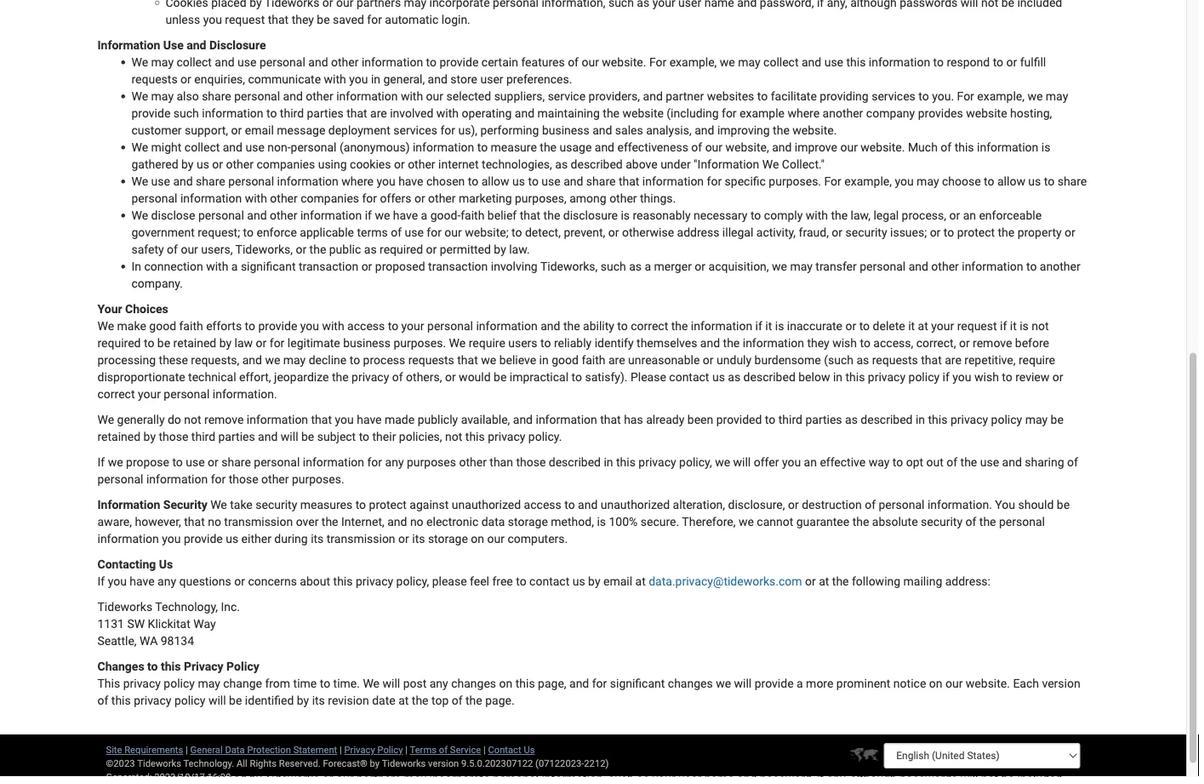 Task type: locate. For each thing, give the bounding box(es) containing it.
policy
[[909, 370, 940, 384], [991, 412, 1022, 426], [164, 676, 195, 690], [174, 693, 206, 707]]

tideworks up sw
[[97, 600, 152, 614]]

0 horizontal spatial significant
[[241, 259, 296, 273]]

and up the unduly on the right of the page
[[700, 336, 720, 350]]

us left either
[[226, 532, 238, 546]]

1 horizontal spatial policy
[[378, 744, 403, 755]]

personal up "over"
[[254, 455, 300, 469]]

revision
[[328, 693, 369, 707]]

2 if from the top
[[97, 574, 105, 588]]

0 vertical spatial third
[[280, 106, 304, 120]]

with inside your choices we make good faith efforts to provide you with access to your personal information and the ability to correct the information if it is inaccurate or to                     delete it at your request if it is not required to be retained by law or for legitimate business purposes. we require users to reliably identify themselves                     and the information they wish to access, correct, or remove before processing these requests, and we may decline to process requests that we believe in good                     faith are unreasonable or unduly burdensome (such as requests that are repetitive, require disproportionate technical effort, jeopardize the privacy of                     others, or would be impractical to satisfy). please contact us as described below in this privacy policy if you wish to review or correct your personal information.
[[322, 319, 344, 333]]

1 horizontal spatial transaction
[[428, 259, 488, 273]]

in inside information use and disclosure we may collect and use personal and other information to provide certain features of our website. for example, we may collect and use this information to                             respond to or fulfill requests or enquiries, communicate with you in general, and store user preferences. we may also share personal and other information with our selected suppliers, service providers, and partner websites to facilitate providing services to                             you. for example, we may provide such information to third parties that are involved with operating and maintaining the website (including for example                             where another company provides website hosting, customer support, or email message deployment services for us), performing business and sales analysis,                             and improving the website. we might collect and use non-personal (anonymous) information to measure the usage and effectiveness of our website, and improve our website. much of                             this information is gathered by us or other companies using cookies or other internet technologies, as described above under "information we collect." we use and share personal information where you have chosen to allow us to use and share that information for specific purposes. for example, you may                             choose to allow us to share personal information with other companies for offers or other marketing purposes, among other things. we disclose personal and other information if we have a good-faith belief that the disclosure is reasonably necessary to comply with the law, legal                             process, or an enforceable government request; to enforce applicable terms of use for our website; to detect, prevent, or otherwise address illegal                             activity, fraud, or security issues; or to protect the property or safety of our users, tideworks, or the public as required or permitted by law. in connection with a significant transaction or proposed transaction involving tideworks, such as a merger or acquisition, we may transfer personal                             and other information to another company.
[[371, 72, 381, 86]]

privacy inside the site requirements | general data protection statement | privacy policy | terms of service | contact us ©2023 tideworks technology. all rights reserved. forecast® by tideworks version 9.5.0.202307122 (07122023-2212)
[[344, 744, 375, 755]]

requests up others,
[[408, 353, 454, 367]]

or right review on the top of page
[[1053, 370, 1064, 384]]

alteration,
[[673, 498, 725, 512]]

0 vertical spatial good
[[149, 319, 176, 333]]

and up facilitate
[[802, 55, 822, 69]]

2 information from the top
[[97, 498, 160, 512]]

third inside information use and disclosure we may collect and use personal and other information to provide certain features of our website. for example, we may collect and use this information to                             respond to or fulfill requests or enquiries, communicate with you in general, and store user preferences. we may also share personal and other information with our selected suppliers, service providers, and partner websites to facilitate providing services to                             you. for example, we may provide such information to third parties that are involved with operating and maintaining the website (including for example                             where another company provides website hosting, customer support, or email message deployment services for us), performing business and sales analysis,                             and improving the website. we might collect and use non-personal (anonymous) information to measure the usage and effectiveness of our website, and improve our website. much of                             this information is gathered by us or other companies using cookies or other internet technologies, as described above under "information we collect." we use and share personal information where you have chosen to allow us to use and share that information for specific purposes. for example, you may                             choose to allow us to share personal information with other companies for offers or other marketing purposes, among other things. we disclose personal and other information if we have a good-faith belief that the disclosure is reasonably necessary to comply with the law, legal                             process, or an enforceable government request; to enforce applicable terms of use for our website; to detect, prevent, or otherwise address illegal                             activity, fraud, or security issues; or to protect the property or safety of our users, tideworks, or the public as required or permitted by law. in connection with a significant transaction or proposed transaction involving tideworks, such as a merger or acquisition, we may transfer personal                             and other information to another company.
[[280, 106, 304, 120]]

0 horizontal spatial third
[[191, 429, 215, 443]]

described inside we generally do not remove information that you have made publicly available, and information that has already been provided to third parties as described                         in this privacy policy may be retained by those third parties and will be subject to their policies, not this privacy policy.
[[861, 412, 913, 426]]

0 horizontal spatial requests
[[132, 72, 178, 86]]

is up otherwise
[[621, 208, 630, 222]]

at inside changes to this privacy policy this privacy policy may change from time to time. we will post any changes on this page, and for significant changes we will provide a more prominent notice on our website. each version of this privacy policy will be identified by its revision date at the top of the page.
[[399, 693, 409, 707]]

purposes. inside if we propose to use or share personal information for any purposes other than those described in this privacy policy, we will offer you an effective way                         to opt out of the use and sharing of personal information for those other purposes.
[[292, 472, 344, 486]]

this inside contacting us if you have any questions or concerns about this privacy policy, please feel free to contact us by email             at data.privacy@tideworks.com or at the following mailing address:
[[333, 574, 353, 588]]

0 vertical spatial access
[[347, 319, 385, 333]]

website. inside changes to this privacy policy this privacy policy may change from time to time. we will post any changes on this page, and for significant changes we will provide a more prominent notice on our website. each version of this privacy policy will be identified by its revision date at the top of the page.
[[966, 676, 1010, 690]]

1 if from the top
[[97, 455, 105, 469]]

policy,
[[679, 455, 712, 469], [396, 574, 429, 588]]

parties down below
[[806, 412, 842, 426]]

1 allow from the left
[[482, 174, 510, 188]]

improving
[[717, 123, 770, 137]]

no down against
[[410, 515, 424, 529]]

website,
[[726, 140, 769, 154]]

provide inside we take security measures to protect against unauthorized access to and unauthorized alteration, disclosure, or destruction of personal information. you should                     be aware, however, that no transmission over the internet, and no electronic data storage method, is 100% secure.  therefore, we cannot guarantee the absolute                     security of the personal information you provide us either during its transmission or its storage on our computers.
[[184, 532, 223, 546]]

1 horizontal spatial business
[[542, 123, 590, 137]]

that up communicate
[[268, 12, 289, 26]]

another
[[823, 106, 863, 120], [1040, 259, 1081, 273]]

of inside the site requirements | general data protection statement | privacy policy | terms of service | contact us ©2023 tideworks technology. all rights reserved. forecast® by tideworks version 9.5.0.202307122 (07122023-2212)
[[439, 744, 448, 755]]

would
[[459, 370, 491, 384]]

0 vertical spatial purposes.
[[769, 174, 821, 188]]

1 horizontal spatial faith
[[461, 208, 485, 222]]

0 vertical spatial those
[[159, 429, 188, 443]]

company
[[866, 106, 915, 120]]

that up would on the left top of page
[[457, 353, 478, 367]]

do
[[168, 412, 181, 426]]

that left has
[[600, 412, 621, 426]]

tideworks, down enforce
[[235, 242, 293, 256]]

wa
[[140, 634, 158, 648]]

make
[[117, 319, 146, 333]]

1 vertical spatial request
[[957, 319, 997, 333]]

1 vertical spatial example,
[[977, 89, 1025, 103]]

1 website from the left
[[623, 106, 664, 120]]

transaction down public at the left top
[[299, 259, 359, 273]]

share inside if we propose to use or share personal information for any purposes other than those described in this privacy policy, we will offer you an effective way                         to opt out of the use and sharing of personal information for those other purposes.
[[222, 455, 251, 469]]

any inside changes to this privacy policy this privacy policy may change from time to time. we will post any changes on this page, and for significant changes we will provide a more prominent notice on our website. each version of this privacy policy will be identified by its revision date at the top of the page.
[[430, 676, 448, 690]]

0 horizontal spatial are
[[370, 106, 387, 120]]

and down support,
[[223, 140, 243, 154]]

for
[[649, 55, 667, 69], [957, 89, 975, 103], [824, 174, 842, 188]]

requests inside information use and disclosure we may collect and use personal and other information to provide certain features of our website. for example, we may collect and use this information to                             respond to or fulfill requests or enquiries, communicate with you in general, and store user preferences. we may also share personal and other information with our selected suppliers, service providers, and partner websites to facilitate providing services to                             you. for example, we may provide such information to third parties that are involved with operating and maintaining the website (including for example                             where another company provides website hosting, customer support, or email message deployment services for us), performing business and sales analysis,                             and improving the website. we might collect and use non-personal (anonymous) information to measure the usage and effectiveness of our website, and improve our website. much of                             this information is gathered by us or other companies using cookies or other internet technologies, as described above under "information we collect." we use and share personal information where you have chosen to allow us to use and share that information for specific purposes. for example, you may                             choose to allow us to share personal information with other companies for offers or other marketing purposes, among other things. we disclose personal and other information if we have a good-faith belief that the disclosure is reasonably necessary to comply with the law, legal                             process, or an enforceable government request; to enforce applicable terms of use for our website; to detect, prevent, or otherwise address illegal                             activity, fraud, or security issues; or to protect the property or safety of our users, tideworks, or the public as required or permitted by law. in connection with a significant transaction or proposed transaction involving tideworks, such as a merger or acquisition, we may transfer personal                             and other information to another company.
[[132, 72, 178, 86]]

belief
[[488, 208, 517, 222]]

might
[[151, 140, 182, 154]]

access inside we take security measures to protect against unauthorized access to and unauthorized alteration, disclosure, or destruction of personal information. you should                     be aware, however, that no transmission over the internet, and no electronic data storage method, is 100% secure.  therefore, we cannot guarantee the absolute                     security of the personal information you provide us either during its transmission or its storage on our computers.
[[524, 498, 562, 512]]

way
[[193, 617, 216, 631]]

website.
[[602, 55, 646, 69], [793, 123, 837, 137], [861, 140, 905, 154], [966, 676, 1010, 690]]

the down providers,
[[603, 106, 620, 120]]

that down security
[[184, 515, 205, 529]]

1 horizontal spatial changes
[[668, 676, 713, 690]]

technology,
[[155, 600, 218, 614]]

may inside cookies placed by tideworks or our partners may incorporate personal information, such as your user name and password, if any, although passwords will                                     not be included unless you request that they be saved for automatic login.
[[404, 0, 426, 9]]

information
[[362, 55, 423, 69], [869, 55, 931, 69], [336, 89, 398, 103], [202, 106, 263, 120], [413, 140, 474, 154], [977, 140, 1039, 154], [277, 174, 339, 188], [643, 174, 704, 188], [180, 191, 242, 205], [300, 208, 362, 222], [962, 259, 1024, 273], [476, 319, 538, 333], [691, 319, 753, 333], [743, 336, 804, 350], [247, 412, 308, 426], [536, 412, 597, 426], [303, 455, 364, 469], [146, 472, 208, 486], [97, 532, 159, 546]]

1 horizontal spatial those
[[229, 472, 258, 486]]

0 horizontal spatial security
[[256, 498, 297, 512]]

1 vertical spatial protect
[[369, 498, 407, 512]]

business
[[542, 123, 590, 137], [343, 336, 391, 350]]

or up the 'cannot'
[[788, 498, 799, 512]]

0 vertical spatial transmission
[[224, 515, 293, 529]]

version down terms of service link on the bottom of page
[[428, 758, 459, 769]]

cannot
[[757, 515, 794, 529]]

example, up hosting,
[[977, 89, 1025, 103]]

to left opt
[[893, 455, 903, 469]]

1 vertical spatial if
[[97, 574, 105, 588]]

may inside changes to this privacy policy this privacy policy may change from time to time. we will post any changes on this page, and for significant changes we will provide a more prominent notice on our website. each version of this privacy policy will be identified by its revision date at the top of the page.
[[198, 676, 220, 690]]

such inside cookies placed by tideworks or our partners may incorporate personal information, such as your user name and password, if any, although passwords will                                     not be included unless you request that they be saved for automatic login.
[[609, 0, 634, 9]]

from
[[265, 676, 290, 690]]

0 vertical spatial required
[[380, 242, 423, 256]]

0 horizontal spatial us
[[159, 557, 173, 571]]

law.
[[509, 242, 530, 256]]

0 horizontal spatial remove
[[204, 412, 244, 426]]

request
[[225, 12, 265, 26], [957, 319, 997, 333]]

0 horizontal spatial version
[[428, 758, 459, 769]]

you inside if we propose to use or share personal information for any purposes other than those described in this privacy policy, we will offer you an effective way                         to opt out of the use and sharing of personal information for those other purposes.
[[782, 455, 801, 469]]

any up top
[[430, 676, 448, 690]]

if inside information use and disclosure we may collect and use personal and other information to provide certain features of our website. for example, we may collect and use this information to                             respond to or fulfill requests or enquiries, communicate with you in general, and store user preferences. we may also share personal and other information with our selected suppliers, service providers, and partner websites to facilitate providing services to                             you. for example, we may provide such information to third parties that are involved with operating and maintaining the website (including for example                             where another company provides website hosting, customer support, or email message deployment services for us), performing business and sales analysis,                             and improving the website. we might collect and use non-personal (anonymous) information to measure the usage and effectiveness of our website, and improve our website. much of                             this information is gathered by us or other companies using cookies or other internet technologies, as described above under "information we collect." we use and share personal information where you have chosen to allow us to use and share that information for specific purposes. for example, you may                             choose to allow us to share personal information with other companies for offers or other marketing purposes, among other things. we disclose personal and other information if we have a good-faith belief that the disclosure is reasonably necessary to comply with the law, legal                             process, or an enforceable government request; to enforce applicable terms of use for our website; to detect, prevent, or otherwise address illegal                             activity, fraud, or security issues; or to protect the property or safety of our users, tideworks, or the public as required or permitted by law. in connection with a significant transaction or proposed transaction involving tideworks, such as a merger or acquisition, we may transfer personal                             and other information to another company.
[[365, 208, 372, 222]]

we inside we take security measures to protect against unauthorized access to and unauthorized alteration, disclosure, or destruction of personal information. you should                     be aware, however, that no transmission over the internet, and no electronic data storage method, is 100% secure.  therefore, we cannot guarantee the absolute                     security of the personal information you provide us either during its transmission or its storage on our computers.
[[210, 498, 227, 512]]

changes
[[451, 676, 496, 690], [668, 676, 713, 690]]

privacy inside if we propose to use or share personal information for any purposes other than those described in this privacy policy, we will offer you an effective way                         to opt out of the use and sharing of personal information for those other purposes.
[[639, 455, 676, 469]]

security
[[163, 498, 207, 512]]

(such
[[824, 353, 854, 367]]

as inside cookies placed by tideworks or our partners may incorporate personal information, such as your user name and password, if any, although passwords will                                     not be included unless you request that they be saved for automatic login.
[[637, 0, 650, 9]]

1 vertical spatial an
[[804, 455, 817, 469]]

a left good-
[[421, 208, 427, 222]]

your left name
[[653, 0, 676, 9]]

any,
[[827, 0, 848, 9]]

to up "marketing"
[[468, 174, 479, 188]]

if
[[97, 455, 105, 469], [97, 574, 105, 588]]

with up us),
[[437, 106, 459, 120]]

third down below
[[779, 412, 803, 426]]

suppliers,
[[494, 89, 545, 103]]

computers.
[[508, 532, 568, 546]]

0 horizontal spatial information.
[[213, 387, 277, 401]]

2 vertical spatial any
[[430, 676, 448, 690]]

1 vertical spatial business
[[343, 336, 391, 350]]

identified
[[245, 693, 294, 707]]

you inside cookies placed by tideworks or our partners may incorporate personal information, such as your user name and password, if any, although passwords will                                     not be included unless you request that they be saved for automatic login.
[[203, 12, 222, 26]]

comply
[[764, 208, 803, 222]]

unauthorized up data at left
[[452, 498, 521, 512]]

1 vertical spatial policy
[[378, 744, 403, 755]]

and inside if we propose to use or share personal information for any purposes other than those described in this privacy policy, we will offer you an effective way                         to opt out of the use and sharing of personal information for those other purposes.
[[1002, 455, 1022, 469]]

1 vertical spatial policy,
[[396, 574, 429, 588]]

allow up enforceable
[[998, 174, 1026, 188]]

request inside cookies placed by tideworks or our partners may incorporate personal information, such as your user name and password, if any, although passwords will                                     not be included unless you request that they be saved for automatic login.
[[225, 12, 265, 26]]

us inside your choices we make good faith efforts to provide you with access to your personal information and the ability to correct the information if it is inaccurate or to                     delete it at your request if it is not required to be retained by law or for legitimate business purposes. we require users to reliably identify themselves                     and the information they wish to access, correct, or remove before processing these requests, and we may decline to process requests that we believe in good                     faith are unreasonable or unduly burdensome (such as requests that are repetitive, require disproportionate technical effort, jeopardize the privacy of                     others, or would be impractical to satisfy). please contact us as described below in this privacy policy if you wish to review or correct your personal information.
[[712, 370, 725, 384]]

measure
[[491, 140, 537, 154]]

parties inside information use and disclosure we may collect and use personal and other information to provide certain features of our website. for example, we may collect and use this information to                             respond to or fulfill requests or enquiries, communicate with you in general, and store user preferences. we may also share personal and other information with our selected suppliers, service providers, and partner websites to facilitate providing services to                             you. for example, we may provide such information to third parties that are involved with operating and maintaining the website (including for example                             where another company provides website hosting, customer support, or email message deployment services for us), performing business and sales analysis,                             and improving the website. we might collect and use non-personal (anonymous) information to measure the usage and effectiveness of our website, and improve our website. much of                             this information is gathered by us or other companies using cookies or other internet technologies, as described above under "information we collect." we use and share personal information where you have chosen to allow us to use and share that information for specific purposes. for example, you may                             choose to allow us to share personal information with other companies for offers or other marketing purposes, among other things. we disclose personal and other information if we have a good-faith belief that the disclosure is reasonably necessary to comply with the law, legal                             process, or an enforceable government request; to enforce applicable terms of use for our website; to detect, prevent, or otherwise address illegal                             activity, fraud, or security issues; or to protect the property or safety of our users, tideworks, or the public as required or permitted by law. in connection with a significant transaction or proposed transaction involving tideworks, such as a merger or acquisition, we may transfer personal                             and other information to another company.
[[307, 106, 344, 120]]

be inside changes to this privacy policy this privacy policy may change from time to time. we will post any changes on this page, and for significant changes we will provide a more prominent notice on our website. each version of this privacy policy will be identified by its revision date at the top of the page.
[[229, 693, 242, 707]]

generally
[[117, 412, 165, 426]]

2 vertical spatial purposes.
[[292, 472, 344, 486]]

or down guarantee
[[805, 574, 816, 588]]

protection
[[247, 744, 291, 755]]

information down under
[[643, 174, 704, 188]]

0 horizontal spatial for
[[649, 55, 667, 69]]

contact
[[669, 370, 709, 384], [530, 574, 570, 588]]

0 horizontal spatial privacy
[[184, 659, 224, 673]]

be right the should
[[1057, 498, 1070, 512]]

users,
[[201, 242, 233, 256]]

your inside cookies placed by tideworks or our partners may incorporate personal information, such as your user name and password, if any, although passwords will                                     not be included unless you request that they be saved for automatic login.
[[653, 0, 676, 9]]

we
[[720, 55, 735, 69], [1028, 89, 1043, 103], [375, 208, 390, 222], [772, 259, 787, 273], [265, 353, 280, 367], [481, 353, 496, 367], [108, 455, 123, 469], [715, 455, 730, 469], [739, 515, 754, 529], [716, 676, 731, 690]]

0 horizontal spatial transmission
[[224, 515, 293, 529]]

0 horizontal spatial unauthorized
[[452, 498, 521, 512]]

transmission
[[224, 515, 293, 529], [327, 532, 395, 546]]

any down their
[[385, 455, 404, 469]]

0 horizontal spatial required
[[97, 336, 141, 350]]

version right each
[[1042, 676, 1081, 690]]

and inside changes to this privacy policy this privacy policy may change from time to time. we will post any changes on this page, and for significant changes we will provide a more prominent notice on our website. each version of this privacy policy will be identified by its revision date at the top of the page.
[[569, 676, 589, 690]]

property
[[1018, 225, 1062, 239]]

0 horizontal spatial policy
[[227, 659, 259, 673]]

1 horizontal spatial contact
[[669, 370, 709, 384]]

1 horizontal spatial remove
[[973, 336, 1012, 350]]

by inside the site requirements | general data protection statement | privacy policy | terms of service | contact us ©2023 tideworks technology. all rights reserved. forecast® by tideworks version 9.5.0.202307122 (07122023-2212)
[[370, 758, 380, 769]]

with up the involved
[[401, 89, 423, 103]]

0 horizontal spatial allow
[[482, 174, 510, 188]]

are
[[370, 106, 387, 120], [609, 353, 625, 367], [945, 353, 962, 367]]

on right notice
[[929, 676, 943, 690]]

0 horizontal spatial services
[[394, 123, 438, 137]]

this down this
[[111, 693, 131, 707]]

companies down using on the top of page
[[301, 191, 359, 205]]

that up deployment
[[347, 106, 367, 120]]

us up enforceable
[[1029, 174, 1041, 188]]

business inside information use and disclosure we may collect and use personal and other information to provide certain features of our website. for example, we may collect and use this information to                             respond to or fulfill requests or enquiries, communicate with you in general, and store user preferences. we may also share personal and other information with our selected suppliers, service providers, and partner websites to facilitate providing services to                             you. for example, we may provide such information to third parties that are involved with operating and maintaining the website (including for example                             where another company provides website hosting, customer support, or email message deployment services for us), performing business and sales analysis,                             and improving the website. we might collect and use non-personal (anonymous) information to measure the usage and effectiveness of our website, and improve our website. much of                             this information is gathered by us or other companies using cookies or other internet technologies, as described above under "information we collect." we use and share personal information where you have chosen to allow us to use and share that information for specific purposes. for example, you may                             choose to allow us to share personal information with other companies for offers or other marketing purposes, among other things. we disclose personal and other information if we have a good-faith belief that the disclosure is reasonably necessary to comply with the law, legal                             process, or an enforceable government request; to enforce applicable terms of use for our website; to detect, prevent, or otherwise address illegal                             activity, fraud, or security issues; or to protect the property or safety of our users, tideworks, or the public as required or permitted by law. in connection with a significant transaction or proposed transaction involving tideworks, such as a merger or acquisition, we may transfer personal                             and other information to another company.
[[542, 123, 590, 137]]

at up correct, at the right of page
[[918, 319, 929, 333]]

made
[[385, 412, 415, 426]]

they
[[292, 12, 314, 26], [807, 336, 830, 350]]

by
[[250, 0, 262, 9], [181, 157, 194, 171], [494, 242, 506, 256], [219, 336, 232, 350], [144, 429, 156, 443], [588, 574, 601, 588], [297, 693, 309, 707], [370, 758, 380, 769]]

as down usage
[[555, 157, 568, 171]]

(07122023-
[[536, 758, 584, 769]]

1 no from the left
[[208, 515, 221, 529]]

1 vertical spatial information.
[[928, 498, 992, 512]]

or right support,
[[231, 123, 242, 137]]

it right delete
[[908, 319, 915, 333]]

0 horizontal spatial transaction
[[299, 259, 359, 273]]

by inside cookies placed by tideworks or our partners may incorporate personal information, such as your user name and password, if any, although passwords will                                     not be included unless you request that they be saved for automatic login.
[[250, 0, 262, 9]]

0 vertical spatial information.
[[213, 387, 277, 401]]

login.
[[442, 12, 471, 26]]

policy inside we generally do not remove information that you have made publicly available, and information that has already been provided to third parties as described                         in this privacy policy may be retained by those third parties and will be subject to their policies, not this privacy policy.
[[991, 412, 1022, 426]]

retained
[[173, 336, 216, 350], [97, 429, 141, 443]]

website left hosting,
[[966, 106, 1008, 120]]

collect
[[177, 55, 212, 69], [764, 55, 799, 69], [185, 140, 220, 154]]

2 website from the left
[[966, 106, 1008, 120]]

to up identify
[[617, 319, 628, 333]]

technology.
[[183, 758, 234, 769]]

disclosure
[[563, 208, 618, 222]]

1 vertical spatial services
[[394, 123, 438, 137]]

you inside we take security measures to protect against unauthorized access to and unauthorized alteration, disclosure, or destruction of personal information. you should                     be aware, however, that no transmission over the internet, and no electronic data storage method, is 100% secure.  therefore, we cannot guarantee the absolute                     security of the personal information you provide us either during its transmission or its storage on our computers.
[[162, 532, 181, 546]]

0 horizontal spatial faith
[[179, 319, 203, 333]]

1 information from the top
[[97, 38, 160, 52]]

terms of service link
[[410, 744, 481, 755]]

0 vertical spatial email
[[245, 123, 274, 137]]

1 vertical spatial privacy
[[344, 744, 375, 755]]

1 horizontal spatial tideworks
[[265, 0, 320, 9]]

on down data at left
[[471, 532, 484, 546]]

at inside your choices we make good faith efforts to provide you with access to your personal information and the ability to correct the information if it is inaccurate or to                     delete it at your request if it is not required to be retained by law or for legitimate business purposes. we require users to reliably identify themselves                     and the information they wish to access, correct, or remove before processing these requests, and we may decline to process requests that we believe in good                     faith are unreasonable or unduly burdensome (such as requests that are repetitive, require disproportionate technical effort, jeopardize the privacy of                     others, or would be impractical to satisfy). please contact us as described below in this privacy policy if you wish to review or correct your personal information.
[[918, 319, 929, 333]]

privacy inside contacting us if you have any questions or concerns about this privacy policy, please feel free to contact us by email             at data.privacy@tideworks.com or at the following mailing address:
[[356, 574, 393, 588]]

as inside we generally do not remove information that you have made publicly available, and information that has already been provided to third parties as described                         in this privacy policy may be retained by those third parties and will be subject to their policies, not this privacy policy.
[[845, 412, 858, 426]]

0 horizontal spatial it
[[766, 319, 772, 333]]

1 vertical spatial parties
[[806, 412, 842, 426]]

email inside information use and disclosure we may collect and use personal and other information to provide certain features of our website. for example, we may collect and use this information to                             respond to or fulfill requests or enquiries, communicate with you in general, and store user preferences. we may also share personal and other information with our selected suppliers, service providers, and partner websites to facilitate providing services to                             you. for example, we may provide such information to third parties that are involved with operating and maintaining the website (including for example                             where another company provides website hosting, customer support, or email message deployment services for us), performing business and sales analysis,                             and improving the website. we might collect and use non-personal (anonymous) information to measure the usage and effectiveness of our website, and improve our website. much of                             this information is gathered by us or other companies using cookies or other internet technologies, as described above under "information we collect." we use and share personal information where you have chosen to allow us to use and share that information for specific purposes. for example, you may                             choose to allow us to share personal information with other companies for offers or other marketing purposes, among other things. we disclose personal and other information if we have a good-faith belief that the disclosure is reasonably necessary to comply with the law, legal                             process, or an enforceable government request; to enforce applicable terms of use for our website; to detect, prevent, or otherwise address illegal                             activity, fraud, or security issues; or to protect the property or safety of our users, tideworks, or the public as required or permitted by law. in connection with a significant transaction or proposed transaction involving tideworks, such as a merger or acquisition, we may transfer personal                             and other information to another company.
[[245, 123, 274, 137]]

will inside if we propose to use or share personal information for any purposes other than those described in this privacy policy, we will offer you an effective way                         to opt out of the use and sharing of personal information for those other purposes.
[[733, 455, 751, 469]]

the inside contacting us if you have any questions or concerns about this privacy policy, please feel free to contact us by email             at data.privacy@tideworks.com or at the following mailing address:
[[832, 574, 849, 588]]

with up legitimate
[[322, 319, 344, 333]]

1 horizontal spatial required
[[380, 242, 423, 256]]

0 vertical spatial correct
[[631, 319, 668, 333]]

described inside if we propose to use or share personal information for any purposes other than those described in this privacy policy, we will offer you an effective way                         to opt out of the use and sharing of personal information for those other purposes.
[[549, 455, 601, 469]]

unauthorized
[[452, 498, 521, 512], [601, 498, 670, 512]]

policy down correct, at the right of page
[[909, 370, 940, 384]]

example,
[[670, 55, 717, 69], [977, 89, 1025, 103], [845, 174, 892, 188]]

policies,
[[399, 429, 442, 443]]

2 changes from the left
[[668, 676, 713, 690]]

an left effective
[[804, 455, 817, 469]]

collect up facilitate
[[764, 55, 799, 69]]

to right time
[[320, 676, 330, 690]]

significant inside information use and disclosure we may collect and use personal and other information to provide certain features of our website. for example, we may collect and use this information to                             respond to or fulfill requests or enquiries, communicate with you in general, and store user preferences. we may also share personal and other information with our selected suppliers, service providers, and partner websites to facilitate providing services to                             you. for example, we may provide such information to third parties that are involved with operating and maintaining the website (including for example                             where another company provides website hosting, customer support, or email message deployment services for us), performing business and sales analysis,                             and improving the website. we might collect and use non-personal (anonymous) information to measure the usage and effectiveness of our website, and improve our website. much of                             this information is gathered by us or other companies using cookies or other internet technologies, as described above under "information we collect." we use and share personal information where you have chosen to allow us to use and share that information for specific purposes. for example, you may                             choose to allow us to share personal information with other companies for offers or other marketing purposes, among other things. we disclose personal and other information if we have a good-faith belief that the disclosure is reasonably necessary to comply with the law, legal                             process, or an enforceable government request; to enforce applicable terms of use for our website; to detect, prevent, or otherwise address illegal                             activity, fraud, or security issues; or to protect the property or safety of our users, tideworks, or the public as required or permitted by law. in connection with a significant transaction or proposed transaction involving tideworks, such as a merger or acquisition, we may transfer personal                             and other information to another company.
[[241, 259, 296, 273]]

0 horizontal spatial any
[[158, 574, 176, 588]]

our
[[336, 0, 354, 9], [582, 55, 599, 69], [426, 89, 444, 103], [705, 140, 723, 154], [841, 140, 858, 154], [445, 225, 462, 239], [181, 242, 198, 256], [487, 532, 505, 546], [946, 676, 963, 690]]

however,
[[135, 515, 181, 529]]

may inside we generally do not remove information that you have made publicly available, and information that has already been provided to third parties as described                         in this privacy policy may be retained by those third parties and will be subject to their policies, not this privacy policy.
[[1025, 412, 1048, 426]]

if inside cookies placed by tideworks or our partners may incorporate personal information, such as your user name and password, if any, although passwords will                                     not be included unless you request that they be saved for automatic login.
[[817, 0, 824, 9]]

or right fraud,
[[832, 225, 843, 239]]

its down against
[[412, 532, 425, 546]]

1 | from the left
[[186, 744, 188, 755]]

as up effective
[[845, 412, 858, 426]]

and up collect." on the right top of the page
[[772, 140, 792, 154]]

improve
[[795, 140, 838, 154]]

2 vertical spatial such
[[601, 259, 626, 273]]

0 vertical spatial companies
[[257, 157, 315, 171]]

information inside information use and disclosure we may collect and use personal and other information to provide certain features of our website. for example, we may collect and use this information to                             respond to or fulfill requests or enquiries, communicate with you in general, and store user preferences. we may also share personal and other information with our selected suppliers, service providers, and partner websites to facilitate providing services to                             you. for example, we may provide such information to third parties that are involved with operating and maintaining the website (including for example                             where another company provides website hosting, customer support, or email message deployment services for us), performing business and sales analysis,                             and improving the website. we might collect and use non-personal (anonymous) information to measure the usage and effectiveness of our website, and improve our website. much of                             this information is gathered by us or other companies using cookies or other internet technologies, as described above under "information we collect." we use and share personal information where you have chosen to allow us to use and share that information for specific purposes. for example, you may                             choose to allow us to share personal information with other companies for offers or other marketing purposes, among other things. we disclose personal and other information if we have a good-faith belief that the disclosure is reasonably necessary to comply with the law, legal                             process, or an enforceable government request; to enforce applicable terms of use for our website; to detect, prevent, or otherwise address illegal                             activity, fraud, or security issues; or to protect the property or safety of our users, tideworks, or the public as required or permitted by law. in connection with a significant transaction or proposed transaction involving tideworks, such as a merger or acquisition, we may transfer personal                             and other information to another company.
[[97, 38, 160, 52]]

0 horizontal spatial purposes.
[[292, 472, 344, 486]]

contact inside your choices we make good faith efforts to provide you with access to your personal information and the ability to correct the information if it is inaccurate or to                     delete it at your request if it is not required to be retained by law or for legitimate business purposes. we require users to reliably identify themselves                     and the information they wish to access, correct, or remove before processing these requests, and we may decline to process requests that we believe in good                     faith are unreasonable or unduly burdensome (such as requests that are repetitive, require disproportionate technical effort, jeopardize the privacy of                     others, or would be impractical to satisfy). please contact us as described below in this privacy policy if you wish to review or correct your personal information.
[[669, 370, 709, 384]]

or right "cookies"
[[394, 157, 405, 171]]

1 vertical spatial tideworks,
[[540, 259, 598, 273]]

information down enforceable
[[962, 259, 1024, 273]]

and
[[737, 0, 757, 9], [187, 38, 206, 52], [215, 55, 235, 69], [308, 55, 328, 69], [802, 55, 822, 69], [428, 72, 448, 86], [283, 89, 303, 103], [643, 89, 663, 103], [515, 106, 535, 120], [593, 123, 612, 137], [695, 123, 715, 137], [223, 140, 243, 154], [595, 140, 615, 154], [772, 140, 792, 154], [173, 174, 193, 188], [564, 174, 583, 188], [247, 208, 267, 222], [909, 259, 929, 273], [541, 319, 560, 333], [700, 336, 720, 350], [242, 353, 262, 367], [513, 412, 533, 426], [258, 429, 278, 443], [1002, 455, 1022, 469], [578, 498, 598, 512], [387, 515, 407, 529], [569, 676, 589, 690]]

by down generally
[[144, 429, 156, 443]]

customer
[[132, 123, 182, 137]]

0 horizontal spatial email
[[245, 123, 274, 137]]

0 vertical spatial policy,
[[679, 455, 712, 469]]

0 vertical spatial if
[[97, 455, 105, 469]]

1 vertical spatial they
[[807, 336, 830, 350]]

those down policy.
[[516, 455, 546, 469]]

0 vertical spatial tideworks
[[265, 0, 320, 9]]

collect."
[[782, 157, 825, 171]]

version inside the site requirements | general data protection statement | privacy policy | terms of service | contact us ©2023 tideworks technology. all rights reserved. forecast® by tideworks version 9.5.0.202307122 (07122023-2212)
[[428, 758, 459, 769]]

detect,
[[525, 225, 561, 239]]

tideworks inside the site requirements | general data protection statement | privacy policy | terms of service | contact us ©2023 tideworks technology. all rights reserved. forecast® by tideworks version 9.5.0.202307122 (07122023-2212)
[[382, 758, 426, 769]]

privacy up forecast®
[[344, 744, 375, 755]]

1 horizontal spatial email
[[604, 574, 633, 588]]

share up among
[[586, 174, 616, 188]]

aware,
[[97, 515, 132, 529]]

an inside if we propose to use or share personal information for any purposes other than those described in this privacy policy, we will offer you an effective way                         to opt out of the use and sharing of personal information for those other purposes.
[[804, 455, 817, 469]]

for inside cookies placed by tideworks or our partners may incorporate personal information, such as your user name and password, if any, although passwords will                                     not be included unless you request that they be saved for automatic login.
[[367, 12, 382, 26]]

the
[[603, 106, 620, 120], [773, 123, 790, 137], [540, 140, 557, 154], [544, 208, 560, 222], [831, 208, 848, 222], [998, 225, 1015, 239], [310, 242, 326, 256], [563, 319, 580, 333], [671, 319, 688, 333], [723, 336, 740, 350], [332, 370, 349, 384], [961, 455, 977, 469], [322, 515, 338, 529], [853, 515, 869, 529], [980, 515, 996, 529], [832, 574, 849, 588], [412, 693, 429, 707], [466, 693, 482, 707]]

the inside if we propose to use or share personal information for any purposes other than those described in this privacy policy, we will offer you an effective way                         to opt out of the use and sharing of personal information for those other purposes.
[[961, 455, 977, 469]]

offer
[[754, 455, 779, 469]]

information up aware,
[[97, 498, 160, 512]]

1 horizontal spatial website
[[966, 106, 1008, 120]]

information for information use and disclosure we may collect and use personal and other information to provide certain features of our website. for example, we may collect and use this information to                             respond to or fulfill requests or enquiries, communicate with you in general, and store user preferences. we may also share personal and other information with our selected suppliers, service providers, and partner websites to facilitate providing services to                             you. for example, we may provide such information to third parties that are involved with operating and maintaining the website (including for example                             where another company provides website hosting, customer support, or email message deployment services for us), performing business and sales analysis,                             and improving the website. we might collect and use non-personal (anonymous) information to measure the usage and effectiveness of our website, and improve our website. much of                             this information is gathered by us or other companies using cookies or other internet technologies, as described above under "information we collect." we use and share personal information where you have chosen to allow us to use and share that information for specific purposes. for example, you may                             choose to allow us to share personal information with other companies for offers or other marketing purposes, among other things. we disclose personal and other information if we have a good-faith belief that the disclosure is reasonably necessary to comply with the law, legal                             process, or an enforceable government request; to enforce applicable terms of use for our website; to detect, prevent, or otherwise address illegal                             activity, fraud, or security issues; or to protect the property or safety of our users, tideworks, or the public as required or permitted by law. in connection with a significant transaction or proposed transaction involving tideworks, such as a merger or acquisition, we may transfer personal                             and other information to another company.
[[97, 38, 160, 52]]

to left satisfy).
[[572, 370, 582, 384]]

using
[[318, 157, 347, 171]]

user down certain
[[480, 72, 504, 86]]

0 horizontal spatial good
[[149, 319, 176, 333]]

policy inside your choices we make good faith efforts to provide you with access to your personal information and the ability to correct the information if it is inaccurate or to                     delete it at your request if it is not required to be retained by law or for legitimate business purposes. we require users to reliably identify themselves                     and the information they wish to access, correct, or remove before processing these requests, and we may decline to process requests that we believe in good                     faith are unreasonable or unduly burdensome (such as requests that are repetitive, require disproportionate technical effort, jeopardize the privacy of                     others, or would be impractical to satisfy). please contact us as described below in this privacy policy if you wish to review or correct your personal information.
[[909, 370, 940, 384]]

at left following
[[819, 574, 829, 588]]

we inside changes to this privacy policy this privacy policy may change from time to time. we will post any changes on this page, and for significant changes we will provide a more prominent notice on our website. each version of this privacy policy will be identified by its revision date at the top of the page.
[[716, 676, 731, 690]]

free
[[492, 574, 513, 588]]

and down issues;
[[909, 259, 929, 273]]

| left general
[[186, 744, 188, 755]]

and inside cookies placed by tideworks or our partners may incorporate personal information, such as your user name and password, if any, although passwords will                                     not be included unless you request that they be saved for automatic login.
[[737, 0, 757, 9]]

this inside if we propose to use or share personal information for any purposes other than those described in this privacy policy, we will offer you an effective way                         to opt out of the use and sharing of personal information for those other purposes.
[[616, 455, 636, 469]]

0 horizontal spatial on
[[471, 532, 484, 546]]

1 horizontal spatial allow
[[998, 174, 1026, 188]]

than
[[490, 455, 513, 469]]

1 vertical spatial transmission
[[327, 532, 395, 546]]

0 vertical spatial information
[[97, 38, 160, 52]]

1 horizontal spatial no
[[410, 515, 424, 529]]

jeopardize
[[274, 370, 329, 384]]

2 unauthorized from the left
[[601, 498, 670, 512]]

may left the change
[[198, 676, 220, 690]]

information. left "you"
[[928, 498, 992, 512]]

themselves
[[637, 336, 697, 350]]

providers,
[[589, 89, 640, 103]]

access up method, on the left of page
[[524, 498, 562, 512]]

things.
[[640, 191, 676, 205]]

security
[[846, 225, 887, 239], [256, 498, 297, 512], [921, 515, 963, 529]]

0 vertical spatial they
[[292, 12, 314, 26]]

is up before
[[1020, 319, 1029, 333]]

this right about
[[333, 574, 353, 588]]

4 | from the left
[[483, 744, 486, 755]]

1 vertical spatial information
[[97, 498, 160, 512]]

third down technical
[[191, 429, 215, 443]]

request inside your choices we make good faith efforts to provide you with access to your personal information and the ability to correct the information if it is inaccurate or to                     delete it at your request if it is not required to be retained by law or for legitimate business purposes. we require users to reliably identify themselves                     and the information they wish to access, correct, or remove before processing these requests, and we may decline to process requests that we believe in good                     faith are unreasonable or unduly burdensome (such as requests that are repetitive, require disproportionate technical effort, jeopardize the privacy of                     others, or would be impractical to satisfy). please contact us as described below in this privacy policy if you wish to review or correct your personal information.
[[957, 319, 997, 333]]

provided
[[716, 412, 762, 426]]

wish down the repetitive,
[[975, 370, 999, 384]]

100%
[[609, 515, 638, 529]]

information for information security
[[97, 498, 160, 512]]

purposes. inside your choices we make good faith efforts to provide you with access to your personal information and the ability to correct the information if it is inaccurate or to                     delete it at your request if it is not required to be retained by law or for legitimate business purposes. we require users to reliably identify themselves                     and the information they wish to access, correct, or remove before processing these requests, and we may decline to process requests that we believe in good                     faith are unreasonable or unduly burdensome (such as requests that are repetitive, require disproportionate technical effort, jeopardize the privacy of                     others, or would be impractical to satisfy). please contact us as described below in this privacy policy if you wish to review or correct your personal information.
[[394, 336, 446, 350]]

information. down effort, at left top
[[213, 387, 277, 401]]

1 horizontal spatial privacy
[[344, 744, 375, 755]]

passwords
[[900, 0, 958, 9]]

0 vertical spatial user
[[679, 0, 702, 9]]

questions
[[179, 574, 231, 588]]

internet
[[438, 157, 479, 171]]

have up offers
[[398, 174, 423, 188]]

1 vertical spatial version
[[428, 758, 459, 769]]

site requirements link
[[106, 744, 183, 755]]

if down contacting
[[97, 574, 105, 588]]

those inside we generally do not remove information that you have made publicly available, and information that has already been provided to third parties as described                         in this privacy policy may be retained by those third parties and will be subject to their policies, not this privacy policy.
[[159, 429, 188, 443]]

of inside your choices we make good faith efforts to provide you with access to your personal information and the ability to correct the information if it is inaccurate or to                     delete it at your request if it is not required to be retained by law or for legitimate business purposes. we require users to reliably identify themselves                     and the information they wish to access, correct, or remove before processing these requests, and we may decline to process requests that we believe in good                     faith are unreasonable or unduly burdensome (such as requests that are repetitive, require disproportionate technical effort, jeopardize the privacy of                     others, or would be impractical to satisfy). please contact us as described below in this privacy policy if you wish to review or correct your personal information.
[[392, 370, 403, 384]]

example
[[740, 106, 785, 120]]

mailing
[[904, 574, 943, 588]]

and right use
[[187, 38, 206, 52]]

2 vertical spatial security
[[921, 515, 963, 529]]

0 vertical spatial example,
[[670, 55, 717, 69]]

0 horizontal spatial they
[[292, 12, 314, 26]]

transmission down "internet,"
[[327, 532, 395, 546]]

absolute
[[872, 515, 918, 529]]

our up the involved
[[426, 89, 444, 103]]

0 vertical spatial significant
[[241, 259, 296, 273]]

described down the 'burdensome'
[[744, 370, 796, 384]]

2 horizontal spatial any
[[430, 676, 448, 690]]

user inside information use and disclosure we may collect and use personal and other information to provide certain features of our website. for example, we may collect and use this information to                             respond to or fulfill requests or enquiries, communicate with you in general, and store user preferences. we may also share personal and other information with our selected suppliers, service providers, and partner websites to facilitate providing services to                             you. for example, we may provide such information to third parties that are involved with operating and maintaining the website (including for example                             where another company provides website hosting, customer support, or email message deployment services for us), performing business and sales analysis,                             and improving the website. we might collect and use non-personal (anonymous) information to measure the usage and effectiveness of our website, and improve our website. much of                             this information is gathered by us or other companies using cookies or other internet technologies, as described above under "information we collect." we use and share personal information where you have chosen to allow us to use and share that information for specific purposes. for example, you may                             choose to allow us to share personal information with other companies for offers or other marketing purposes, among other things. we disclose personal and other information if we have a good-faith belief that the disclosure is reasonably necessary to comply with the law, legal                             process, or an enforceable government request; to enforce applicable terms of use for our website; to detect, prevent, or otherwise address illegal                             activity, fraud, or security issues; or to protect the property or safety of our users, tideworks, or the public as required or permitted by law. in connection with a significant transaction or proposed transaction involving tideworks, such as a merger or acquisition, we may transfer personal                             and other information to another company.
[[480, 72, 504, 86]]

information left use
[[97, 38, 160, 52]]

policy, up the alteration, on the right bottom of page
[[679, 455, 712, 469]]

user inside cookies placed by tideworks or our partners may incorporate personal information, such as your user name and password, if any, although passwords will                                     not be included unless you request that they be saved for automatic login.
[[679, 0, 702, 9]]

us right contacting
[[159, 557, 173, 571]]

required inside information use and disclosure we may collect and use personal and other information to provide certain features of our website. for example, we may collect and use this information to                             respond to or fulfill requests or enquiries, communicate with you in general, and store user preferences. we may also share personal and other information with our selected suppliers, service providers, and partner websites to facilitate providing services to                             you. for example, we may provide such information to third parties that are involved with operating and maintaining the website (including for example                             where another company provides website hosting, customer support, or email message deployment services for us), performing business and sales analysis,                             and improving the website. we might collect and use non-personal (anonymous) information to measure the usage and effectiveness of our website, and improve our website. much of                             this information is gathered by us or other companies using cookies or other internet technologies, as described above under "information we collect." we use and share personal information where you have chosen to allow us to use and share that information for specific purposes. for example, you may                             choose to allow us to share personal information with other companies for offers or other marketing purposes, among other things. we disclose personal and other information if we have a good-faith belief that the disclosure is reasonably necessary to comply with the law, legal                             process, or an enforceable government request; to enforce applicable terms of use for our website; to detect, prevent, or otherwise address illegal                             activity, fraud, or security issues; or to protect the property or safety of our users, tideworks, or the public as required or permitted by law. in connection with a significant transaction or proposed transaction involving tideworks, such as a merger or acquisition, we may transfer personal                             and other information to another company.
[[380, 242, 423, 256]]

1 horizontal spatial user
[[679, 0, 702, 9]]

transmission up either
[[224, 515, 293, 529]]

if inside contacting us if you have any questions or concerns about this privacy policy, please feel free to contact us by email             at data.privacy@tideworks.com or at the following mailing address:
[[97, 574, 105, 588]]

good
[[149, 319, 176, 333], [552, 353, 579, 367]]

purposes
[[407, 455, 456, 469]]

2 transaction from the left
[[428, 259, 488, 273]]

1 horizontal spatial request
[[957, 319, 997, 333]]

1 horizontal spatial retained
[[173, 336, 216, 350]]

correct
[[631, 319, 668, 333], [97, 387, 135, 401]]

offers
[[380, 191, 412, 205]]

to up process
[[388, 319, 398, 333]]

policy down 98134 at the left bottom of the page
[[164, 676, 195, 690]]

remove inside we generally do not remove information that you have made publicly available, and information that has already been provided to third parties as described                         in this privacy policy may be retained by those third parties and will be subject to their policies, not this privacy policy.
[[204, 412, 244, 426]]

provide
[[440, 55, 479, 69], [132, 106, 171, 120], [258, 319, 297, 333], [184, 532, 223, 546], [755, 676, 794, 690]]

for inside changes to this privacy policy this privacy policy may change from time to time. we will post any changes on this page, and for significant changes we will provide a more prominent notice on our website. each version of this privacy policy will be identified by its revision date at the top of the page.
[[592, 676, 607, 690]]

sw
[[127, 617, 145, 631]]

tideworks inside cookies placed by tideworks or our partners may incorporate personal information, such as your user name and password, if any, although passwords will                                     not be included unless you request that they be saved for automatic login.
[[265, 0, 320, 9]]

repetitive,
[[965, 353, 1016, 367]]

1 horizontal spatial for
[[824, 174, 842, 188]]

facilitate
[[771, 89, 817, 103]]

0 horizontal spatial retained
[[97, 429, 141, 443]]



Task type: vqa. For each thing, say whether or not it's contained in the screenshot.
*ssa terminals – seattle terminal websites will reflect the current gate/yard schedules. please do not rely on information from outside parties as they may not reflect the most up to date information.*
no



Task type: describe. For each thing, give the bounding box(es) containing it.
we inside we generally do not remove information that you have made publicly available, and information that has already been provided to third parties as described                         in this privacy policy may be retained by those third parties and will be subject to their policies, not this privacy policy.
[[97, 412, 114, 426]]

have inside contacting us if you have any questions or concerns about this privacy policy, please feel free to contact us by email             at data.privacy@tideworks.com or at the following mailing address:
[[130, 574, 155, 588]]

or up inc.
[[234, 574, 245, 588]]

may up websites
[[738, 55, 761, 69]]

2 horizontal spatial example,
[[977, 89, 1025, 103]]

already
[[646, 412, 685, 426]]

is up the 'burdensome'
[[775, 319, 784, 333]]

in inside if we propose to use or share personal information for any purposes other than those described in this privacy policy, we will offer you an effective way                         to opt out of the use and sharing of personal information for those other purposes.
[[604, 455, 613, 469]]

that inside cookies placed by tideworks or our partners may incorporate personal information, such as your user name and password, if any, although passwords will                                     not be included unless you request that they be saved for automatic login.
[[268, 12, 289, 26]]

share down support,
[[196, 174, 225, 188]]

share up property
[[1058, 174, 1087, 188]]

protect inside information use and disclosure we may collect and use personal and other information to provide certain features of our website. for example, we may collect and use this information to                             respond to or fulfill requests or enquiries, communicate with you in general, and store user preferences. we may also share personal and other information with our selected suppliers, service providers, and partner websites to facilitate providing services to                             you. for example, we may provide such information to third parties that are involved with operating and maintaining the website (including for example                             where another company provides website hosting, customer support, or email message deployment services for us), performing business and sales analysis,                             and improving the website. we might collect and use non-personal (anonymous) information to measure the usage and effectiveness of our website, and improve our website. much of                             this information is gathered by us or other companies using cookies or other internet technologies, as described above under "information we collect." we use and share personal information where you have chosen to allow us to use and share that information for specific purposes. for example, you may                             choose to allow us to share personal information with other companies for offers or other marketing purposes, among other things. we disclose personal and other information if we have a good-faith belief that the disclosure is reasonably necessary to comply with the law, legal                             process, or an enforceable government request; to enforce applicable terms of use for our website; to detect, prevent, or otherwise address illegal                             activity, fraud, or security issues; or to protect the property or safety of our users, tideworks, or the public as required or permitted by law. in connection with a significant transaction or proposed transaction involving tideworks, such as a merger or acquisition, we may transfer personal                             and other information to another company.
[[957, 225, 995, 239]]

to up law. on the top left of page
[[512, 225, 522, 239]]

1 changes from the left
[[451, 676, 496, 690]]

and right usage
[[595, 140, 615, 154]]

you left general,
[[349, 72, 368, 86]]

above
[[626, 157, 658, 171]]

ability
[[583, 319, 615, 333]]

us inside we take security measures to protect against unauthorized access to and unauthorized alteration, disclosure, or destruction of personal information. you should                     be aware, however, that no transmission over the internet, and no electronic data storage method, is 100% secure.  therefore, we cannot guarantee the absolute                     security of the personal information you provide us either during its transmission or its storage on our computers.
[[226, 532, 238, 546]]

if up the 'burdensome'
[[756, 319, 763, 333]]

to down automatic
[[426, 55, 437, 69]]

information. inside we take security measures to protect against unauthorized access to and unauthorized alteration, disclosure, or destruction of personal information. you should                     be aware, however, that no transmission over the internet, and no electronic data storage method, is 100% secure.  therefore, we cannot guarantee the absolute                     security of the personal information you provide us either during its transmission or its storage on our computers.
[[928, 498, 992, 512]]

be left subject
[[301, 429, 314, 443]]

providing
[[820, 89, 869, 103]]

policy inside changes to this privacy policy this privacy policy may change from time to time. we will post any changes on this page, and for significant changes we will provide a more prominent notice on our website. each version of this privacy policy will be identified by its revision date at the top of the page.
[[227, 659, 259, 673]]

or right process,
[[950, 208, 960, 222]]

impractical
[[510, 370, 569, 384]]

safety
[[132, 242, 164, 256]]

permitted
[[440, 242, 491, 256]]

described inside information use and disclosure we may collect and use personal and other information to provide certain features of our website. for example, we may collect and use this information to                             respond to or fulfill requests or enquiries, communicate with you in general, and store user preferences. we may also share personal and other information with our selected suppliers, service providers, and partner websites to facilitate providing services to                             you. for example, we may provide such information to third parties that are involved with operating and maintaining the website (including for example                             where another company provides website hosting, customer support, or email message deployment services for us), performing business and sales analysis,                             and improving the website. we might collect and use non-personal (anonymous) information to measure the usage and effectiveness of our website, and improve our website. much of                             this information is gathered by us or other companies using cookies or other internet technologies, as described above under "information we collect." we use and share personal information where you have chosen to allow us to use and share that information for specific purposes. for example, you may                             choose to allow us to share personal information with other companies for offers or other marketing purposes, among other things. we disclose personal and other information if we have a good-faith belief that the disclosure is reasonably necessary to comply with the law, legal                             process, or an enforceable government request; to enforce applicable terms of use for our website; to detect, prevent, or otherwise address illegal                             activity, fraud, or security issues; or to protect the property or safety of our users, tideworks, or the public as required or permitted by law. in connection with a significant transaction or proposed transaction involving tideworks, such as a merger or acquisition, we may transfer personal                             and other information to another company.
[[571, 157, 623, 171]]

have down offers
[[393, 208, 418, 222]]

by left law. on the top left of page
[[494, 242, 506, 256]]

automatic
[[385, 12, 439, 26]]

by inside changes to this privacy policy this privacy policy may change from time to time. we will post any changes on this page, and for significant changes we will provide a more prominent notice on our website. each version of this privacy policy will be identified by its revision date at the top of the page.
[[297, 693, 309, 707]]

be inside we take security measures to protect against unauthorized access to and unauthorized alteration, disclosure, or destruction of personal information. you should                     be aware, however, that no transmission over the internet, and no electronic data storage method, is 100% secure.  therefore, we cannot guarantee the absolute                     security of the personal information you provide us either during its transmission or its storage on our computers.
[[1057, 498, 1070, 512]]

or down enforce
[[296, 242, 307, 256]]

information up request;
[[180, 191, 242, 205]]

have inside we generally do not remove information that you have made publicly available, and information that has already been provided to third parties as described                         in this privacy policy may be retained by those third parties and will be subject to their policies, not this privacy policy.
[[357, 412, 382, 426]]

by inside contacting us if you have any questions or concerns about this privacy policy, please feel free to contact us by email             at data.privacy@tideworks.com or at the following mailing address:
[[588, 574, 601, 588]]

if inside if we propose to use or share personal information for any purposes other than those described in this privacy policy, we will offer you an effective way                         to opt out of the use and sharing of personal information for those other purposes.
[[97, 455, 105, 469]]

to up illegal
[[751, 208, 761, 222]]

effort,
[[239, 370, 271, 384]]

to left respond
[[933, 55, 944, 69]]

to down the repetitive,
[[1002, 370, 1013, 384]]

or left proposed
[[361, 259, 372, 273]]

to left enforce
[[243, 225, 254, 239]]

3 it from the left
[[1010, 319, 1017, 333]]

inaccurate
[[787, 319, 843, 333]]

address:
[[945, 574, 991, 588]]

process,
[[902, 208, 947, 222]]

and down suppliers,
[[515, 106, 535, 120]]

the left usage
[[540, 140, 557, 154]]

will inside cookies placed by tideworks or our partners may incorporate personal information, such as your user name and password, if any, although passwords will                                     not be included unless you request that they be saved for automatic login.
[[961, 0, 978, 9]]

2 allow from the left
[[998, 174, 1026, 188]]

reserved.
[[279, 758, 321, 769]]

1 horizontal spatial good
[[552, 353, 579, 367]]

©2023 tideworks
[[106, 758, 181, 769]]

good-
[[430, 208, 461, 222]]

personal up request;
[[198, 208, 244, 222]]

information down hosting,
[[977, 140, 1039, 154]]

0 vertical spatial where
[[788, 106, 820, 120]]

all
[[237, 758, 247, 769]]

be left included
[[1002, 0, 1015, 9]]

tideworks technology, inc. 1131 sw klickitat way seattle, wa 98134
[[97, 600, 240, 648]]

the down example
[[773, 123, 790, 137]]

purposes. inside information use and disclosure we may collect and use personal and other information to provide certain features of our website. for example, we may collect and use this information to                             respond to or fulfill requests or enquiries, communicate with you in general, and store user preferences. we may also share personal and other information with our selected suppliers, service providers, and partner websites to facilitate providing services to                             you. for example, we may provide such information to third parties that are involved with operating and maintaining the website (including for example                             where another company provides website hosting, customer support, or email message deployment services for us), performing business and sales analysis,                             and improving the website. we might collect and use non-personal (anonymous) information to measure the usage and effectiveness of our website, and improve our website. much of                             this information is gathered by us or other companies using cookies or other internet technologies, as described above under "information we collect." we use and share personal information where you have chosen to allow us to use and share that information for specific purposes. for example, you may                             choose to allow us to share personal information with other companies for offers or other marketing purposes, among other things. we disclose personal and other information if we have a good-faith belief that the disclosure is reasonably necessary to comply with the law, legal                             process, or an enforceable government request; to enforce applicable terms of use for our website; to detect, prevent, or otherwise address illegal                             activity, fraud, or security issues; or to protect the property or safety of our users, tideworks, or the public as required or permitted by law. in connection with a significant transaction or proposed transaction involving tideworks, such as a merger or acquisition, we may transfer personal                             and other information to another company.
[[769, 174, 821, 188]]

changes to this privacy policy this privacy policy may change from time to time. we will post any changes on this page, and for significant changes we will provide a more prominent notice on our website. each version of this privacy policy will be identified by its revision date at the top of the page.
[[97, 659, 1081, 707]]

2 no from the left
[[410, 515, 424, 529]]

general
[[190, 744, 223, 755]]

privacy inside changes to this privacy policy this privacy policy may change from time to time. we will post any changes on this page, and for significant changes we will provide a more prominent notice on our website. each version of this privacy policy will be identified by its revision date at the top of the page.
[[184, 659, 224, 673]]

personal up communicate
[[260, 55, 305, 69]]

its down "over"
[[311, 532, 324, 546]]

1 vertical spatial third
[[779, 412, 803, 426]]

opt
[[906, 455, 924, 469]]

2 it from the left
[[908, 319, 915, 333]]

policy, inside contacting us if you have any questions or concerns about this privacy policy, please feel free to contact us by email             at data.privacy@tideworks.com or at the following mailing address:
[[396, 574, 429, 588]]

0 vertical spatial tideworks,
[[235, 242, 293, 256]]

this
[[97, 676, 120, 690]]

not inside cookies placed by tideworks or our partners may incorporate personal information, such as your user name and password, if any, although passwords will                                     not be included unless you request that they be saved for automatic login.
[[981, 0, 999, 9]]

2 horizontal spatial security
[[921, 515, 963, 529]]

issues;
[[890, 225, 927, 239]]

0 horizontal spatial correct
[[97, 387, 135, 401]]

information up policy.
[[536, 412, 597, 426]]

or right 'inaccurate'
[[846, 319, 857, 333]]

we inside changes to this privacy policy this privacy policy may change from time to time. we will post any changes on this page, and for significant changes we will provide a more prominent notice on our website. each version of this privacy policy will be identified by its revision date at the top of the page.
[[363, 676, 380, 690]]

you down the repetitive,
[[953, 370, 972, 384]]

the up detect,
[[544, 208, 560, 222]]

been
[[688, 412, 714, 426]]

enforceable
[[979, 208, 1042, 222]]

password,
[[760, 0, 814, 9]]

general data protection statement link
[[190, 744, 337, 755]]

electronic
[[427, 515, 479, 529]]

satisfy).
[[585, 370, 628, 384]]

for inside your choices we make good faith efforts to provide you with access to your personal information and the ability to correct the information if it is inaccurate or to                     delete it at your request if it is not required to be retained by law or for legitimate business purposes. we require users to reliably identify themselves                     and the information they wish to access, correct, or remove before processing these requests, and we may decline to process requests that we believe in good                     faith are unreasonable or unduly burdensome (such as requests that are repetitive, require disproportionate technical effort, jeopardize the privacy of                     others, or would be impractical to satisfy). please contact us as described below in this privacy policy if you wish to review or correct your personal information.
[[270, 336, 285, 350]]

and down (including
[[695, 123, 715, 137]]

2 horizontal spatial on
[[929, 676, 943, 690]]

information up general,
[[362, 55, 423, 69]]

our inside cookies placed by tideworks or our partners may incorporate personal information, such as your user name and password, if any, although passwords will                                     not be included unless you request that they be saved for automatic login.
[[336, 0, 354, 9]]

technologies,
[[482, 157, 552, 171]]

retained inside your choices we make good faith efforts to provide you with access to your personal information and the ability to correct the information if it is inaccurate or to                     delete it at your request if it is not required to be retained by law or for legitimate business purposes. we require users to reliably identify themselves                     and the information they wish to access, correct, or remove before processing these requests, and we may decline to process requests that we believe in good                     faith are unreasonable or unduly burdensome (such as requests that are repetitive, require disproportionate technical effort, jeopardize the privacy of                     others, or would be impractical to satisfy). please contact us as described below in this privacy policy if you wish to review or correct your personal information.
[[173, 336, 216, 350]]

you.
[[932, 89, 954, 103]]

provide inside your choices we make good faith efforts to provide you with access to your personal information and the ability to correct the information if it is inaccurate or to                     delete it at your request if it is not required to be retained by law or for legitimate business purposes. we require users to reliably identify themselves                     and the information they wish to access, correct, or remove before processing these requests, and we may decline to process requests that we believe in good                     faith are unreasonable or unduly burdensome (such as requests that are repetitive, require disproportionate technical effort, jeopardize the privacy of                     others, or would be impractical to satisfy). please contact us as described below in this privacy policy if you wish to review or correct your personal information.
[[258, 319, 297, 333]]

2 horizontal spatial parties
[[806, 412, 842, 426]]

described inside your choices we make good faith efforts to provide you with access to your personal information and the ability to correct the information if it is inaccurate or to                     delete it at your request if it is not required to be retained by law or for legitimate business purposes. we require users to reliably identify themselves                     and the information they wish to access, correct, or remove before processing these requests, and we may decline to process requests that we believe in good                     faith are unreasonable or unduly burdensome (such as requests that are repetitive, require disproportionate technical effort, jeopardize the privacy of                     others, or would be impractical to satisfy). please contact us as described below in this privacy policy if you wish to review or correct your personal information.
[[744, 370, 796, 384]]

if down correct, at the right of page
[[943, 370, 950, 384]]

your
[[97, 302, 122, 316]]

way
[[869, 455, 890, 469]]

this inside your choices we make good faith efforts to provide you with access to your personal information and the ability to correct the information if it is inaccurate or to                     delete it at your request if it is not required to be retained by law or for legitimate business purposes. we require users to reliably identify themselves                     and the information they wish to access, correct, or remove before processing these requests, and we may decline to process requests that we believe in good                     faith are unreasonable or unduly burdensome (such as requests that are repetitive, require disproportionate technical effort, jeopardize the privacy of                     others, or would be impractical to satisfy). please contact us as described below in this privacy policy if you wish to review or correct your personal information.
[[846, 370, 865, 384]]

an inside information use and disclosure we may collect and use personal and other information to provide certain features of our website. for example, we may collect and use this information to                             respond to or fulfill requests or enquiries, communicate with you in general, and store user preferences. we may also share personal and other information with our selected suppliers, service providers, and partner websites to facilitate providing services to                             you. for example, we may provide such information to third parties that are involved with operating and maintaining the website (including for example                             where another company provides website hosting, customer support, or email message deployment services for us), performing business and sales analysis,                             and improving the website. we might collect and use non-personal (anonymous) information to measure the usage and effectiveness of our website, and improve our website. much of                             this information is gathered by us or other companies using cookies or other internet technologies, as described above under "information we collect." we use and share personal information where you have chosen to allow us to use and share that information for specific purposes. for example, you may                             choose to allow us to share personal information with other companies for offers or other marketing purposes, among other things. we disclose personal and other information if we have a good-faith belief that the disclosure is reasonably necessary to comply with the law, legal                             process, or an enforceable government request; to enforce applicable terms of use for our website; to detect, prevent, or otherwise address illegal                             activity, fraud, or security issues; or to protect the property or safety of our users, tideworks, or the public as required or permitted by law. in connection with a significant transaction or proposed transaction involving tideworks, such as a merger or acquisition, we may transfer personal                             and other information to another company.
[[963, 208, 976, 222]]

legitimate
[[288, 336, 340, 350]]

cookies placed by tideworks or our partners may incorporate personal information, such as your user name and password, if any, although passwords will                                     not be included unless you request that they be saved for automatic login.
[[166, 0, 1063, 26]]

that down correct, at the right of page
[[921, 353, 942, 367]]

1 vertical spatial faith
[[179, 319, 203, 333]]

a inside changes to this privacy policy this privacy policy may change from time to time. we will post any changes on this page, and for significant changes we will provide a more prominent notice on our website. each version of this privacy policy will be identified by its revision date at the top of the page.
[[797, 676, 803, 690]]

information up applicable
[[300, 208, 362, 222]]

notice
[[894, 676, 926, 690]]

1 horizontal spatial on
[[499, 676, 513, 690]]

will up the "date"
[[383, 676, 400, 690]]

email inside contacting us if you have any questions or concerns about this privacy policy, please feel free to contact us by email             at data.privacy@tideworks.com or at the following mailing address:
[[604, 574, 633, 588]]

reasonably
[[633, 208, 691, 222]]

information up security
[[146, 472, 208, 486]]

you inside we generally do not remove information that you have made publicly available, and information that has already been provided to third parties as described                         in this privacy policy may be retained by those third parties and will be subject to their policies, not this privacy policy.
[[335, 412, 354, 426]]

will inside we generally do not remove information that you have made publicly available, and information that has already been provided to third parties as described                         in this privacy policy may be retained by those third parties and will be subject to their policies, not this privacy policy.
[[281, 429, 298, 443]]

1 horizontal spatial transmission
[[327, 532, 395, 546]]

the left page.
[[466, 693, 482, 707]]

0 horizontal spatial require
[[469, 336, 505, 350]]

top
[[432, 693, 449, 707]]

0 vertical spatial wish
[[833, 336, 857, 350]]

0 horizontal spatial parties
[[218, 429, 255, 443]]

contact
[[488, 744, 521, 755]]

1 vertical spatial wish
[[975, 370, 999, 384]]

or right merger
[[695, 259, 706, 273]]

use up "providing"
[[825, 55, 844, 69]]

as right "(such"
[[857, 353, 869, 367]]

to up method, on the left of page
[[565, 498, 575, 512]]

that up subject
[[311, 412, 332, 426]]

this up out
[[928, 412, 948, 426]]

data.privacy@tideworks.com link
[[649, 574, 802, 588]]

required inside your choices we make good faith efforts to provide you with access to your personal information and the ability to correct the information if it is inaccurate or to                     delete it at your request if it is not required to be retained by law or for legitimate business purposes. we require users to reliably identify themselves                     and the information they wish to access, correct, or remove before processing these requests, and we may decline to process requests that we believe in good                     faith are unreasonable or unduly burdensome (such as requests that are repetitive, require disproportionate technical effort, jeopardize the privacy of                     others, or would be impractical to satisfy). please contact us as described below in this privacy policy if you wish to review or correct your personal information.
[[97, 336, 141, 350]]

store
[[451, 72, 478, 86]]

this up the choose
[[955, 140, 974, 154]]

2 vertical spatial third
[[191, 429, 215, 443]]

and up enforce
[[247, 208, 267, 222]]

2 horizontal spatial requests
[[872, 353, 918, 367]]

rights
[[250, 758, 277, 769]]

and up among
[[564, 174, 583, 188]]

security inside information use and disclosure we may collect and use personal and other information to provide certain features of our website. for example, we may collect and use this information to                             respond to or fulfill requests or enquiries, communicate with you in general, and store user preferences. we may also share personal and other information with our selected suppliers, service providers, and partner websites to facilitate providing services to                             you. for example, we may provide such information to third parties that are involved with operating and maintaining the website (including for example                             where another company provides website hosting, customer support, or email message deployment services for us), performing business and sales analysis,                             and improving the website. we might collect and use non-personal (anonymous) information to measure the usage and effectiveness of our website, and improve our website. much of                             this information is gathered by us or other companies using cookies or other internet technologies, as described above under "information we collect." we use and share personal information where you have chosen to allow us to use and share that information for specific purposes. for example, you may                             choose to allow us to share personal information with other companies for offers or other marketing purposes, among other things. we disclose personal and other information if we have a good-faith belief that the disclosure is reasonably necessary to comply with the law, legal                             process, or an enforceable government request; to enforce applicable terms of use for our website; to detect, prevent, or otherwise address illegal                             activity, fraud, or security issues; or to protect the property or safety of our users, tideworks, or the public as required or permitted by law. in connection with a significant transaction or proposed transaction involving tideworks, such as a merger or acquisition, we may transfer personal                             and other information to another company.
[[846, 225, 887, 239]]

0 vertical spatial another
[[823, 106, 863, 120]]

1 vertical spatial such
[[173, 106, 199, 120]]

acquisition,
[[709, 259, 769, 273]]

selected
[[446, 89, 491, 103]]

1 vertical spatial storage
[[428, 532, 468, 546]]

or down 'disclosure' at the top of the page
[[608, 225, 619, 239]]

at down 100%
[[635, 574, 646, 588]]

they inside your choices we make good faith efforts to provide you with access to your personal information and the ability to correct the information if it is inaccurate or to                     delete it at your request if it is not required to be retained by law or for legitimate business purposes. we require users to reliably identify themselves                     and the information they wish to access, correct, or remove before processing these requests, and we may decline to process requests that we believe in good                     faith are unreasonable or unduly burdensome (such as requests that are repetitive, require disproportionate technical effort, jeopardize the privacy of                     others, or would be impractical to satisfy). please contact us as described below in this privacy policy if you wish to review or correct your personal information.
[[807, 336, 830, 350]]

available,
[[461, 412, 510, 426]]

to up purposes,
[[528, 174, 539, 188]]

among
[[570, 191, 607, 205]]

us inside contacting us if you have any questions or concerns about this privacy policy, please feel free to contact us by email             at data.privacy@tideworks.com or at the following mailing address:
[[573, 574, 585, 588]]

our inside changes to this privacy policy this privacy policy may change from time to time. we will post any changes on this page, and for significant changes we will provide a more prominent notice on our website. each version of this privacy policy will be identified by its revision date at the top of the page.
[[946, 676, 963, 690]]

requirements
[[124, 744, 183, 755]]

1 horizontal spatial example,
[[845, 174, 892, 188]]

may left transfer
[[790, 259, 813, 273]]

you inside contacting us if you have any questions or concerns about this privacy policy, please feel free to contact us by email             at data.privacy@tideworks.com or at the following mailing address:
[[108, 574, 127, 588]]

us inside contacting us if you have any questions or concerns about this privacy policy, please feel free to contact us by email             at data.privacy@tideworks.com or at the following mailing address:
[[159, 557, 173, 571]]

2 horizontal spatial those
[[516, 455, 546, 469]]

or up also
[[181, 72, 191, 86]]

the down destruction
[[853, 515, 869, 529]]

process
[[363, 353, 405, 367]]

are inside information use and disclosure we may collect and use personal and other information to provide certain features of our website. for example, we may collect and use this information to                             respond to or fulfill requests or enquiries, communicate with you in general, and store user preferences. we may also share personal and other information with our selected suppliers, service providers, and partner websites to facilitate providing services to                             you. for example, we may provide such information to third parties that are involved with operating and maintaining the website (including for example                             where another company provides website hosting, customer support, or email message deployment services for us), performing business and sales analysis,                             and improving the website. we might collect and use non-personal (anonymous) information to measure the usage and effectiveness of our website, and improve our website. much of                             this information is gathered by us or other companies using cookies or other internet technologies, as described above under "information we collect." we use and share personal information where you have chosen to allow us to use and share that information for specific purposes. for example, you may                             choose to allow us to share personal information with other companies for offers or other marketing purposes, among other things. we disclose personal and other information if we have a good-faith belief that the disclosure is reasonably necessary to comply with the law, legal                             process, or an enforceable government request; to enforce applicable terms of use for our website; to detect, prevent, or otherwise address illegal                             activity, fraud, or security issues; or to protect the property or safety of our users, tideworks, or the public as required or permitted by law. in connection with a significant transaction or proposed transaction involving tideworks, such as a merger or acquisition, we may transfer personal                             and other information to another company.
[[370, 106, 387, 120]]

its inside changes to this privacy policy this privacy policy may change from time to time. we will post any changes on this page, and for significant changes we will provide a more prominent notice on our website. each version of this privacy policy will be identified by its revision date at the top of the page.
[[312, 693, 325, 707]]

2 horizontal spatial for
[[957, 89, 975, 103]]

faith inside information use and disclosure we may collect and use personal and other information to provide certain features of our website. for example, we may collect and use this information to                             respond to or fulfill requests or enquiries, communicate with you in general, and store user preferences. we may also share personal and other information with our selected suppliers, service providers, and partner websites to facilitate providing services to                             you. for example, we may provide such information to third parties that are involved with operating and maintaining the website (including for example                             where another company provides website hosting, customer support, or email message deployment services for us), performing business and sales analysis,                             and improving the website. we might collect and use non-personal (anonymous) information to measure the usage and effectiveness of our website, and improve our website. much of                             this information is gathered by us or other companies using cookies or other internet technologies, as described above under "information we collect." we use and share personal information where you have chosen to allow us to use and share that information for specific purposes. for example, you may                             choose to allow us to share personal information with other companies for offers or other marketing purposes, among other things. we disclose personal and other information if we have a good-faith belief that the disclosure is reasonably necessary to comply with the law, legal                             process, or an enforceable government request; to enforce applicable terms of use for our website; to detect, prevent, or otherwise address illegal                             activity, fraud, or security issues; or to protect the property or safety of our users, tideworks, or the public as required or permitted by law. in connection with a significant transaction or proposed transaction involving tideworks, such as a merger or acquisition, we may transfer personal                             and other information to another company.
[[461, 208, 485, 222]]

or inside if we propose to use or share personal information for any purposes other than those described in this privacy policy, we will offer you an effective way                         to opt out of the use and sharing of personal information for those other purposes.
[[208, 455, 219, 469]]

guarantee
[[797, 515, 850, 529]]

included
[[1018, 0, 1063, 9]]

subject
[[317, 429, 356, 443]]

information up internet at the top
[[413, 140, 474, 154]]

1 horizontal spatial requests
[[408, 353, 454, 367]]

be up sharing
[[1051, 412, 1064, 426]]

website. up providers,
[[602, 55, 646, 69]]

us inside the site requirements | general data protection statement | privacy policy | terms of service | contact us ©2023 tideworks technology. all rights reserved. forecast® by tideworks version 9.5.0.202307122 (07122023-2212)
[[524, 744, 535, 755]]

information inside we take security measures to protect against unauthorized access to and unauthorized alteration, disclosure, or destruction of personal information. you should                     be aware, however, that no transmission over the internet, and no electronic data storage method, is 100% secure.  therefore, we cannot guarantee the absolute                     security of the personal information you provide us either during its transmission or its storage on our computers.
[[97, 532, 159, 546]]

retained inside we generally do not remove information that you have made publicly available, and information that has already been provided to third parties as described                         in this privacy policy may be retained by those third parties and will be subject to their policies, not this privacy policy.
[[97, 429, 141, 443]]

to down "make"
[[144, 336, 154, 350]]

policy, inside if we propose to use or share personal information for any purposes other than those described in this privacy policy, we will offer you an effective way                         to opt out of the use and sharing of personal information for those other purposes.
[[679, 455, 712, 469]]

against
[[410, 498, 449, 512]]

or right offers
[[414, 191, 425, 205]]

to up example
[[757, 89, 768, 103]]

page,
[[538, 676, 567, 690]]

website. down company
[[861, 140, 905, 154]]

1 vertical spatial security
[[256, 498, 297, 512]]

tideworks inside the tideworks technology, inc. 1131 sw klickitat way seattle, wa 98134
[[97, 600, 152, 614]]

feel
[[470, 574, 489, 588]]

to up law
[[245, 319, 255, 333]]

0 horizontal spatial where
[[342, 174, 374, 188]]

applicable
[[300, 225, 354, 239]]

your up correct, at the right of page
[[931, 319, 954, 333]]

share down enquiries,
[[202, 89, 231, 103]]

2 vertical spatial for
[[824, 174, 842, 188]]

cookies
[[166, 0, 208, 9]]

secure.
[[641, 515, 679, 529]]

business inside your choices we make good faith efforts to provide you with access to your personal information and the ability to correct the information if it is inaccurate or to                     delete it at your request if it is not required to be retained by law or for legitimate business purposes. we require users to reliably identify themselves                     and the information they wish to access, correct, or remove before processing these requests, and we may decline to process requests that we believe in good                     faith are unreasonable or unduly burdensome (such as requests that are repetitive, require disproportionate technical effort, jeopardize the privacy of                     others, or would be impractical to satisfy). please contact us as described below in this privacy policy if you wish to review or correct your personal information.
[[343, 336, 391, 350]]

use down gathered
[[151, 174, 170, 188]]

that inside we take security measures to protect against unauthorized access to and unauthorized alteration, disclosure, or destruction of personal information. you should                     be aware, however, that no transmission over the internet, and no electronic data storage method, is 100% secure.  therefore, we cannot guarantee the absolute                     security of the personal information you provide us either during its transmission or its storage on our computers.
[[184, 515, 205, 529]]

your down the disproportionate
[[138, 387, 161, 401]]

1 unauthorized from the left
[[452, 498, 521, 512]]

and right "internet,"
[[387, 515, 407, 529]]

in down "(such"
[[833, 370, 843, 384]]

service
[[548, 89, 586, 103]]

their
[[372, 429, 396, 443]]

users
[[508, 336, 538, 350]]

if we propose to use or share personal information for any purposes other than those described in this privacy policy, we will offer you an effective way                         to opt out of the use and sharing of personal information for those other purposes.
[[97, 455, 1078, 486]]

data.privacy@tideworks.com
[[649, 574, 802, 588]]

the down "you"
[[980, 515, 996, 529]]

1 horizontal spatial storage
[[508, 515, 548, 529]]

personal inside cookies placed by tideworks or our partners may incorporate personal information, such as your user name and password, if any, although passwords will                                     not be included unless you request that they be saved for automatic login.
[[493, 0, 539, 9]]

or left would on the left top of page
[[445, 370, 456, 384]]

will down the change
[[208, 693, 226, 707]]

personal down propose
[[97, 472, 143, 486]]

our up service
[[582, 55, 599, 69]]

or inside cookies placed by tideworks or our partners may incorporate personal information, such as your user name and password, if any, although passwords will                                     not be included unless you request that they be saved for automatic login.
[[322, 0, 333, 9]]

2 | from the left
[[340, 744, 342, 755]]

on inside we take security measures to protect against unauthorized access to and unauthorized alteration, disclosure, or destruction of personal information. you should                     be aware, however, that no transmission over the internet, and no electronic data storage method, is 100% secure.  therefore, we cannot guarantee the absolute                     security of the personal information you provide us either during its transmission or its storage on our computers.
[[471, 532, 484, 546]]

any inside contacting us if you have any questions or concerns about this privacy policy, please feel free to contact us by email             at data.privacy@tideworks.com or at the following mailing address:
[[158, 574, 176, 588]]

effective
[[820, 455, 866, 469]]

or right correct, at the right of page
[[959, 336, 970, 350]]

"information
[[694, 157, 760, 171]]

reliably
[[554, 336, 592, 350]]

page.
[[485, 693, 515, 707]]

1 vertical spatial companies
[[301, 191, 359, 205]]

0 vertical spatial for
[[649, 55, 667, 69]]

to left their
[[359, 429, 370, 443]]

2 vertical spatial those
[[229, 472, 258, 486]]

1 horizontal spatial are
[[609, 353, 625, 367]]

1 horizontal spatial services
[[872, 89, 916, 103]]

significant inside changes to this privacy policy this privacy policy may change from time to time. we will post any changes on this page, and for significant changes we will provide a more prominent notice on our website. each version of this privacy policy will be identified by its revision date at the top of the page.
[[610, 676, 665, 690]]

with right communicate
[[324, 72, 346, 86]]

usage
[[560, 140, 592, 154]]

seattle,
[[97, 634, 137, 648]]

delete
[[873, 319, 905, 333]]

our right improve
[[841, 140, 858, 154]]

specific
[[725, 174, 766, 188]]

us),
[[458, 123, 478, 137]]

you up legitimate
[[300, 319, 319, 333]]

2 horizontal spatial faith
[[582, 353, 606, 367]]

our inside we take security measures to protect against unauthorized access to and unauthorized alteration, disclosure, or destruction of personal information. you should                     be aware, however, that no transmission over the internet, and no electronic data storage method, is 100% secure.  therefore, we cannot guarantee the absolute                     security of the personal information you provide us either during its transmission or its storage on our computers.
[[487, 532, 505, 546]]

3 | from the left
[[405, 744, 408, 755]]

address
[[677, 225, 720, 239]]

partner
[[666, 89, 704, 103]]

therefore,
[[682, 515, 736, 529]]

collect down use
[[177, 55, 212, 69]]

information up users
[[476, 319, 538, 333]]

privacy policy link
[[344, 744, 403, 755]]

unless
[[166, 12, 200, 26]]

1 transaction from the left
[[299, 259, 359, 273]]

they inside cookies placed by tideworks or our partners may incorporate personal information, such as your user name and password, if any, although passwords will                                     not be included unless you request that they be saved for automatic login.
[[292, 12, 314, 26]]

1 horizontal spatial require
[[1019, 353, 1056, 367]]

collect down support,
[[185, 140, 220, 154]]

non-
[[268, 140, 291, 154]]

1 it from the left
[[766, 319, 772, 333]]

and up enquiries,
[[215, 55, 235, 69]]

contact us link
[[488, 744, 535, 755]]

deployment
[[328, 123, 391, 137]]

contact inside contacting us if you have any questions or concerns about this privacy policy, please feel free to contact us by email             at data.privacy@tideworks.com or at the following mailing address:
[[530, 574, 570, 588]]

sales
[[615, 123, 643, 137]]

information down subject
[[303, 455, 364, 469]]

1131
[[97, 617, 124, 631]]

to inside contacting us if you have any questions or concerns about this privacy policy, please feel free to contact us by email             at data.privacy@tideworks.com or at the following mailing address:
[[516, 574, 527, 588]]

2 horizontal spatial are
[[945, 353, 962, 367]]

or left permitted on the left top
[[426, 242, 437, 256]]

or down process,
[[930, 225, 941, 239]]

protect inside we take security measures to protect against unauthorized access to and unauthorized alteration, disclosure, or destruction of personal information. you should                     be aware, however, that no transmission over the internet, and no electronic data storage method, is 100% secure.  therefore, we cannot guarantee the absolute                     security of the personal information you provide us either during its transmission or its storage on our computers.
[[369, 498, 407, 512]]

in up "impractical"
[[539, 353, 549, 367]]

marketing
[[459, 191, 512, 205]]

efforts
[[206, 319, 242, 333]]

name
[[705, 0, 734, 9]]

1 horizontal spatial another
[[1040, 259, 1081, 273]]

information up the unduly on the right of the page
[[691, 319, 753, 333]]

to up "internet,"
[[356, 498, 366, 512]]

information. inside your choices we make good faith efforts to provide you with access to your personal information and the ability to correct the information if it is inaccurate or to                     delete it at your request if it is not required to be retained by law or for legitimate business purposes. we require users to reliably identify themselves                     and the information they wish to access, correct, or remove before processing these requests, and we may decline to process requests that we believe in good                     faith are unreasonable or unduly burdensome (such as requests that are repetitive, require disproportionate technical effort, jeopardize the privacy of                     others, or would be impractical to satisfy). please contact us as described below in this privacy policy if you wish to review or correct your personal information.
[[213, 387, 277, 401]]

legal
[[874, 208, 899, 222]]

has
[[624, 412, 643, 426]]

1 horizontal spatial tideworks,
[[540, 259, 598, 273]]



